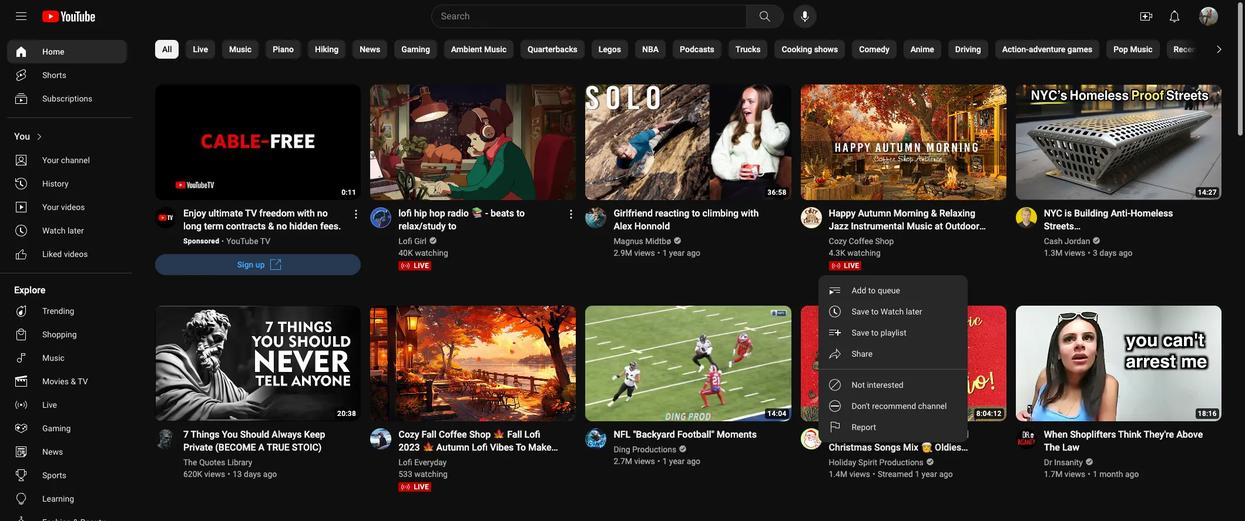 Task type: vqa. For each thing, say whether or not it's contained in the screenshot.
top Verified icon
no



Task type: describe. For each thing, give the bounding box(es) containing it.
term
[[204, 221, 224, 232]]

ambience
[[883, 234, 926, 245]]

your for your channel
[[42, 156, 59, 165]]

cozy for cozy coffee shop 4.3k watching
[[829, 237, 847, 246]]

anime
[[911, 45, 934, 54]]

feel
[[417, 455, 435, 467]]

views for things
[[204, 470, 225, 480]]

0 vertical spatial gaming
[[402, 45, 430, 54]]

long
[[183, 221, 202, 232]]

save to playlist option
[[819, 323, 968, 344]]

oldies
[[935, 443, 962, 454]]

tab list containing all
[[155, 33, 1245, 66]]

happy
[[829, 208, 856, 219]]

learning
[[42, 495, 74, 504]]

1.7m
[[1044, 470, 1063, 480]]

dr
[[1044, 458, 1052, 468]]

magnus midtbø
[[614, 237, 671, 246]]

save for save to playlist
[[852, 329, 869, 338]]

contracts
[[226, 221, 266, 232]]

pop
[[1114, 45, 1128, 54]]

peaceful
[[483, 455, 520, 467]]

36:58
[[768, 189, 787, 197]]

your for your videos
[[42, 203, 59, 212]]

think
[[1118, 430, 1142, 441]]

& inside happy autumn morning & relaxing jazz instrumental music at outdoor coffee shop ambience for working
[[931, 208, 937, 219]]

your channel
[[42, 156, 90, 165]]

2 fall from the left
[[507, 430, 522, 441]]

to right add
[[869, 286, 876, 296]]

the quotes library
[[183, 458, 252, 468]]

live status for happy autumn morning & relaxing jazz instrumental music at outdoor coffee shop ambience for working
[[829, 262, 862, 271]]

live status for cozy fall coffee shop 🍁 fall lofi 2023 🍁 autumn lofi vibes to make you feel warm and peaceful
[[399, 483, 431, 492]]

36 minutes, 58 seconds element
[[768, 189, 787, 197]]

2 vertical spatial &
[[71, 377, 76, 387]]

movies
[[42, 377, 69, 387]]

2 vertical spatial year
[[922, 470, 937, 480]]

library
[[227, 458, 252, 468]]

pop music
[[1114, 45, 1153, 54]]

cozy coffee shop image
[[801, 207, 822, 229]]

anti-
[[1111, 208, 1131, 219]]

everyday
[[414, 458, 447, 468]]

streamed
[[878, 470, 913, 480]]

share option
[[819, 344, 968, 365]]

old
[[955, 430, 969, 441]]

is
[[1065, 208, 1072, 219]]

not interested option
[[819, 375, 968, 396]]

1 vertical spatial news
[[42, 448, 63, 457]]

views for reacting
[[634, 249, 655, 258]]

sign
[[237, 260, 254, 270]]

channel inside don't recommend channel "option"
[[918, 402, 947, 412]]

533
[[399, 470, 412, 480]]

nfl "backyard football" moments
[[614, 430, 757, 441]]

music left the piano
[[229, 45, 252, 54]]

holiday spirit productions image
[[801, 429, 822, 450]]

outdoor
[[945, 221, 980, 232]]

lofi up 40k
[[399, 237, 412, 246]]

football"
[[677, 430, 715, 441]]

music right the pop at the right
[[1130, 45, 1153, 54]]

trucks
[[736, 45, 761, 54]]

avatar image image
[[1200, 7, 1218, 26]]

girl
[[414, 237, 427, 246]]

home
[[42, 47, 64, 56]]

cash jordan link
[[1044, 236, 1091, 247]]

always
[[272, 430, 302, 441]]

1 vertical spatial gaming
[[42, 424, 71, 434]]

ago for when shoplifters think they're above the law
[[1125, 470, 1139, 480]]

7
[[183, 430, 189, 441]]

go to channel: youtube tv. image
[[155, 207, 176, 229]]

to right the 'beats'
[[517, 208, 525, 219]]

save to watch later option
[[819, 302, 968, 323]]

20:38 link
[[155, 306, 361, 423]]

true
[[267, 443, 290, 454]]

18 minutes, 16 seconds element
[[1198, 410, 1217, 418]]

recommend
[[872, 402, 916, 412]]

1.4m
[[829, 470, 848, 480]]

live status for lofi hip hop radio 📚 - beats to relax/study to
[[399, 262, 431, 271]]

views for is
[[1065, 249, 1086, 258]]

0 horizontal spatial 🍁
[[422, 443, 434, 454]]

action-adventure games
[[1002, 45, 1093, 54]]

lofi girl link
[[399, 236, 428, 247]]

your videos
[[42, 203, 85, 212]]

private
[[183, 443, 213, 454]]

13
[[233, 470, 242, 480]]

year for "backyard
[[669, 457, 685, 467]]

nyc is building anti-homeless streets… link
[[1044, 207, 1208, 233]]

14 minutes, 27 seconds element
[[1198, 189, 1217, 197]]

2023
[[399, 443, 420, 454]]

live inside tab list
[[193, 45, 208, 54]]

lofi everyday link
[[399, 457, 450, 469]]

ding
[[614, 445, 630, 455]]

music inside happy autumn morning & relaxing jazz instrumental music at outdoor coffee shop ambience for working
[[907, 221, 933, 232]]

dr insanity
[[1044, 458, 1083, 468]]

& inside enjoy ultimate tv freedom with no long term contracts & no hidden fees.
[[268, 221, 274, 232]]

1 fall from the left
[[422, 430, 437, 441]]

2.9m
[[614, 249, 632, 258]]

3 christmas from the top
[[829, 455, 872, 467]]

lofi everyday 533 watching
[[399, 458, 449, 480]]

with for freedom
[[297, 208, 315, 219]]

lofi everyday image
[[370, 429, 392, 450]]

radio
[[903, 430, 927, 441]]

to left 'playlist'
[[872, 329, 879, 338]]

cozy coffee shop 4.3k watching
[[829, 237, 894, 258]]

quarterbacks
[[528, 45, 578, 54]]

coffee inside happy autumn morning & relaxing jazz instrumental music at outdoor coffee shop ambience for working
[[829, 234, 857, 245]]

(become
[[215, 443, 256, 454]]

autumn inside happy autumn morning & relaxing jazz instrumental music at outdoor coffee shop ambience for working
[[858, 208, 891, 219]]

later inside option
[[906, 308, 922, 317]]

save for save to watch later
[[852, 308, 869, 317]]

shop inside happy autumn morning & relaxing jazz instrumental music at outdoor coffee shop ambience for working
[[859, 234, 881, 245]]

don't recommend channel option
[[819, 396, 968, 417]]

watch inside option
[[881, 308, 904, 317]]

cash jordan
[[1044, 237, 1090, 246]]

insanity
[[1054, 458, 1083, 468]]

streamed 1 year ago
[[878, 470, 953, 480]]

lofi girl image
[[370, 207, 392, 229]]

a
[[258, 443, 265, 454]]

you inside the cozy fall coffee shop 🍁 fall lofi 2023 🍁 autumn lofi vibes to make you feel warm and peaceful
[[399, 455, 415, 467]]

views for shoplifters
[[1065, 470, 1086, 480]]

christmas music radio 🎄📻 old christmas songs mix 🎅 oldies christmas music 2022 by holiday spirit productions 1,434,995 views streamed 1 year ago 8 hours, 4 minutes element
[[829, 429, 993, 467]]

40k watching
[[399, 249, 448, 258]]

nyc is building anti-homeless streets…
[[1044, 208, 1173, 232]]

nfl
[[614, 430, 631, 441]]

ad - enjoy ultimate tv freedom with no long term contracts & no hidden fees. - 11 seconds - watch across your devices and start streaming the tv you love. - youtube tv - play video element
[[183, 207, 347, 233]]

ago down oldies
[[939, 470, 953, 480]]

1 for nfl
[[663, 457, 667, 467]]

8:04:12 link
[[801, 306, 1007, 423]]

lofi hip hop radio 📚 - beats to relax/study to
[[399, 208, 525, 232]]

the inside when shoplifters think they're above the law
[[1044, 443, 1060, 454]]

cooking shows
[[782, 45, 838, 54]]

uploaded
[[1208, 45, 1242, 54]]

subscriptions
[[42, 94, 92, 103]]

reacting
[[655, 208, 690, 219]]

games
[[1068, 45, 1093, 54]]

lofi up and
[[472, 443, 488, 454]]

620k
[[183, 470, 202, 480]]

make
[[528, 443, 552, 454]]

beats
[[491, 208, 514, 219]]

happy autumn morning & relaxing jazz instrumental music at outdoor coffee shop ambience for working by cozy coffee shop 1,780,405 views element
[[829, 207, 993, 245]]

tv for &
[[78, 377, 88, 387]]

hop
[[429, 208, 445, 219]]

should
[[240, 430, 269, 441]]

nyc is building anti-homeless streets… by cash jordan 1,324,539 views 3 days ago 14 minutes, 27 seconds element
[[1044, 207, 1208, 233]]

📚
[[471, 208, 483, 219]]

lofi hip hop radio 📚 - beats to relax/study to by lofi girl 299,617,567 views element
[[399, 207, 562, 233]]

2022
[[903, 455, 924, 467]]

they're
[[1144, 430, 1174, 441]]



Task type: locate. For each thing, give the bounding box(es) containing it.
1.7m views
[[1044, 470, 1086, 480]]

0 horizontal spatial with
[[297, 208, 315, 219]]

holiday spirit productions link
[[829, 457, 925, 469]]

2 vertical spatial tv
[[78, 377, 88, 387]]

0 vertical spatial the
[[1044, 443, 1060, 454]]

0:11 button
[[155, 85, 361, 202]]

music down songs
[[875, 455, 900, 467]]

not interested
[[852, 381, 904, 390]]

the up 620k
[[183, 458, 197, 468]]

save inside save to watch later option
[[852, 308, 869, 317]]

0 horizontal spatial &
[[71, 377, 76, 387]]

when shoplifters think they're above the law by dr insanity 1,797,648 views 1 month ago 18 minutes element
[[1044, 429, 1208, 455]]

days right 13
[[244, 470, 261, 480]]

0 horizontal spatial you
[[14, 131, 30, 142]]

0 horizontal spatial news
[[42, 448, 63, 457]]

shorts link
[[7, 63, 127, 87], [7, 63, 127, 87]]

1 vertical spatial productions
[[880, 458, 924, 468]]

videos for your videos
[[61, 203, 85, 212]]

learning link
[[7, 488, 127, 511], [7, 488, 127, 511]]

1 vertical spatial christmas
[[829, 443, 872, 454]]

cozy inside cozy coffee shop 4.3k watching
[[829, 237, 847, 246]]

building
[[1074, 208, 1109, 219]]

coffee down "instrumental"
[[849, 237, 873, 246]]

0 horizontal spatial the
[[183, 458, 197, 468]]

watching down cozy coffee shop link
[[848, 249, 881, 258]]

hidden
[[289, 221, 318, 232]]

0 vertical spatial tv
[[245, 208, 257, 219]]

1 save from the top
[[852, 308, 869, 317]]

shop inside cozy coffee shop 4.3k watching
[[875, 237, 894, 246]]

0 vertical spatial later
[[68, 226, 84, 236]]

& right "movies"
[[71, 377, 76, 387]]

girlfriend reacting to climbing with alex honnold by magnus midtbø 2,985,267 views 1 year ago 36 minutes from your watch later playlist element
[[614, 207, 777, 233]]

don't
[[852, 402, 870, 412]]

lofi girl
[[399, 237, 427, 246]]

cozy up 2023
[[399, 430, 419, 441]]

lofi inside lofi everyday 533 watching
[[399, 458, 412, 468]]

list box
[[819, 276, 968, 443]]

1 vertical spatial live
[[42, 401, 57, 410]]

views down quotes
[[204, 470, 225, 480]]

gaming
[[402, 45, 430, 54], [42, 424, 71, 434]]

to down radio
[[448, 221, 457, 232]]

save inside save to playlist option
[[852, 329, 869, 338]]

ding productions image
[[586, 429, 607, 450]]

year down 2022
[[922, 470, 937, 480]]

views down insanity
[[1065, 470, 1086, 480]]

days right 3
[[1100, 249, 1117, 258]]

news right hiking in the left of the page
[[360, 45, 380, 54]]

tv down ad - enjoy ultimate tv freedom with no long term contracts & no hidden fees. - 11 seconds - watch across your devices and start streaming the tv you love. - youtube tv - play video element
[[260, 237, 270, 246]]

0 vertical spatial news
[[360, 45, 380, 54]]

tv inside enjoy ultimate tv freedom with no long term contracts & no hidden fees.
[[245, 208, 257, 219]]

1 horizontal spatial you
[[222, 430, 238, 441]]

2 save from the top
[[852, 329, 869, 338]]

live for happy autumn morning & relaxing jazz instrumental music at outdoor coffee shop ambience for working
[[844, 262, 859, 270]]

1 horizontal spatial gaming
[[402, 45, 430, 54]]

Search text field
[[441, 9, 744, 24]]

autumn up warm
[[436, 443, 470, 454]]

days
[[1100, 249, 1117, 258], [244, 470, 261, 480]]

save up share
[[852, 329, 869, 338]]

live down "movies"
[[42, 401, 57, 410]]

2 horizontal spatial you
[[399, 455, 415, 467]]

1 year ago down midtbø at the right top
[[663, 249, 701, 258]]

shop
[[859, 234, 881, 245], [875, 237, 894, 246], [469, 430, 491, 441]]

1 vertical spatial watch
[[881, 308, 904, 317]]

later up 'playlist'
[[906, 308, 922, 317]]

3
[[1093, 249, 1098, 258]]

8 hours, 4 minutes, 12 seconds element
[[977, 410, 1002, 418]]

1 down midtbø at the right top
[[663, 249, 667, 258]]

tv up contracts
[[245, 208, 257, 219]]

nfl "backyard football" moments link
[[614, 429, 757, 442]]

watch down add to queue option
[[881, 308, 904, 317]]

1 down ding productions link
[[663, 457, 667, 467]]

watching down everyday
[[414, 470, 448, 480]]

channel up history
[[61, 156, 90, 165]]

coffee inside the cozy fall coffee shop 🍁 fall lofi 2023 🍁 autumn lofi vibes to make you feel warm and peaceful
[[439, 430, 467, 441]]

cozy up 4.3k
[[829, 237, 847, 246]]

2.7m
[[614, 457, 632, 467]]

days for anti-
[[1100, 249, 1117, 258]]

live status
[[399, 262, 431, 271], [829, 262, 862, 271], [399, 483, 431, 492]]

views for "backyard
[[634, 457, 655, 467]]

1 down 2022
[[915, 470, 920, 480]]

3 days ago
[[1093, 249, 1133, 258]]

1 your from the top
[[42, 156, 59, 165]]

1 left month
[[1093, 470, 1098, 480]]

0 vertical spatial channel
[[61, 156, 90, 165]]

0 vertical spatial 🍁
[[493, 430, 505, 441]]

1 horizontal spatial with
[[741, 208, 759, 219]]

you link
[[7, 125, 127, 149], [7, 125, 127, 149]]

news link
[[7, 441, 127, 464], [7, 441, 127, 464]]

tv
[[245, 208, 257, 219], [260, 237, 270, 246], [78, 377, 88, 387]]

0 vertical spatial your
[[42, 156, 59, 165]]

the down the when in the bottom right of the page
[[1044, 443, 1060, 454]]

your channel link
[[7, 149, 127, 172], [7, 149, 127, 172]]

lofi
[[399, 208, 412, 219]]

1 year ago down nfl "backyard football" moments link
[[663, 457, 701, 467]]

1 vertical spatial you
[[222, 430, 238, 441]]

jazz
[[829, 221, 849, 232]]

1 vertical spatial &
[[268, 221, 274, 232]]

happy autumn morning & relaxing jazz instrumental music at outdoor coffee shop ambience for working link
[[829, 207, 993, 245]]

songs
[[875, 443, 901, 454]]

all
[[162, 45, 172, 54]]

cozy coffee shop link
[[829, 236, 895, 247]]

magnus midtbø image
[[586, 207, 607, 229]]

0 horizontal spatial tv
[[78, 377, 88, 387]]

& down freedom
[[268, 221, 274, 232]]

relaxing
[[940, 208, 976, 219]]

1 vertical spatial days
[[244, 470, 261, 480]]

live for lofi hip hop radio 📚 - beats to relax/study to
[[414, 262, 429, 270]]

0 horizontal spatial cozy
[[399, 430, 419, 441]]

later up 'liked videos'
[[68, 226, 84, 236]]

fall
[[422, 430, 437, 441], [507, 430, 522, 441]]

go to channel: youtube tv. element
[[226, 237, 270, 246]]

shorts
[[42, 71, 66, 80]]

music right 'ambient'
[[484, 45, 507, 54]]

save down add
[[852, 308, 869, 317]]

1 horizontal spatial news
[[360, 45, 380, 54]]

history
[[42, 179, 68, 189]]

1 vertical spatial no
[[277, 221, 287, 232]]

adventure
[[1029, 45, 1066, 54]]

cash jordan image
[[1016, 207, 1037, 229]]

1 vertical spatial 1 year ago
[[663, 457, 701, 467]]

0 vertical spatial no
[[317, 208, 328, 219]]

tv for ultimate
[[245, 208, 257, 219]]

🍁 up vibes
[[493, 430, 505, 441]]

music up "movies"
[[42, 354, 65, 363]]

fall up to
[[507, 430, 522, 441]]

your up history
[[42, 156, 59, 165]]

lofi up 533
[[399, 458, 412, 468]]

2 christmas from the top
[[829, 443, 872, 454]]

magnus
[[614, 237, 643, 246]]

1 horizontal spatial the
[[1044, 443, 1060, 454]]

you inside 7 things you should always keep private  (become a true stoic)
[[222, 430, 238, 441]]

productions down "backyard
[[632, 445, 677, 455]]

0 horizontal spatial channel
[[61, 156, 90, 165]]

1 horizontal spatial later
[[906, 308, 922, 317]]

1 horizontal spatial tv
[[245, 208, 257, 219]]

coffee up warm
[[439, 430, 467, 441]]

homeless
[[1131, 208, 1173, 219]]

0 vertical spatial &
[[931, 208, 937, 219]]

news up sports
[[42, 448, 63, 457]]

no down freedom
[[277, 221, 287, 232]]

productions up streamed
[[880, 458, 924, 468]]

things
[[191, 430, 220, 441]]

None search field
[[410, 5, 786, 28]]

2 horizontal spatial tv
[[260, 237, 270, 246]]

ultimate
[[208, 208, 243, 219]]

views down magnus midtbø link
[[634, 249, 655, 258]]

-
[[485, 208, 488, 219]]

ago right month
[[1125, 470, 1139, 480]]

1 horizontal spatial productions
[[880, 458, 924, 468]]

1 vertical spatial autumn
[[436, 443, 470, 454]]

shopping
[[42, 330, 77, 340]]

0 vertical spatial christmas
[[829, 430, 872, 441]]

with for climbing
[[741, 208, 759, 219]]

1 vertical spatial cozy
[[399, 430, 419, 441]]

to down add to queue
[[872, 308, 879, 317]]

0 vertical spatial videos
[[61, 203, 85, 212]]

1 with from the left
[[297, 208, 315, 219]]

moments
[[717, 430, 757, 441]]

ago for 7 things you should always keep private  (become a true stoic)
[[263, 470, 277, 480]]

autumn inside the cozy fall coffee shop 🍁 fall lofi 2023 🍁 autumn lofi vibes to make you feel warm and peaceful
[[436, 443, 470, 454]]

1 horizontal spatial 🍁
[[493, 430, 505, 441]]

channel up 🎄📻
[[918, 402, 947, 412]]

🎄📻
[[929, 430, 952, 441]]

cash
[[1044, 237, 1063, 246]]

live down lofi everyday 533 watching
[[414, 484, 429, 492]]

0 vertical spatial productions
[[632, 445, 677, 455]]

liked videos
[[42, 250, 88, 259]]

cozy for cozy fall coffee shop 🍁 fall lofi 2023 🍁 autumn lofi vibes to make you feel warm and peaceful
[[399, 430, 419, 441]]

1 month ago
[[1093, 470, 1139, 480]]

movies & tv link
[[7, 370, 127, 394], [7, 370, 127, 394]]

ago right 3
[[1119, 249, 1133, 258]]

0 horizontal spatial autumn
[[436, 443, 470, 454]]

1 year ago for "backyard
[[663, 457, 701, 467]]

7 things you should always keep private  (become a true stoic) by the quotes library 620,566 views 13 days ago 20 minutes element
[[183, 429, 347, 455]]

1
[[663, 249, 667, 258], [663, 457, 667, 467], [915, 470, 920, 480], [1093, 470, 1098, 480]]

autumn
[[858, 208, 891, 219], [436, 443, 470, 454]]

1 vertical spatial save
[[852, 329, 869, 338]]

girlfriend reacting to climbing with alex honnold
[[614, 208, 759, 232]]

when
[[1044, 430, 1068, 441]]

music down morning in the right of the page
[[907, 221, 933, 232]]

2 horizontal spatial &
[[931, 208, 937, 219]]

7 things you should always keep private  (become a true stoic)
[[183, 430, 325, 454]]

the
[[1044, 443, 1060, 454], [183, 458, 197, 468]]

with inside girlfriend reacting to climbing with alex honnold
[[741, 208, 759, 219]]

year down nfl "backyard football" moments link
[[669, 457, 685, 467]]

1 horizontal spatial channel
[[918, 402, 947, 412]]

recently uploaded
[[1174, 45, 1242, 54]]

ago for nfl "backyard football" moments
[[687, 457, 701, 467]]

watch up liked
[[42, 226, 65, 236]]

nyc
[[1044, 208, 1063, 219]]

1 year ago for reacting
[[663, 249, 701, 258]]

with up hidden
[[297, 208, 315, 219]]

videos for liked videos
[[64, 250, 88, 259]]

live status down the 40k watching at left top
[[399, 262, 431, 271]]

nba
[[642, 45, 659, 54]]

0 vertical spatial year
[[669, 249, 685, 258]]

ago for girlfriend reacting to climbing with alex honnold
[[687, 249, 701, 258]]

1 horizontal spatial days
[[1100, 249, 1117, 258]]

0 vertical spatial live
[[193, 45, 208, 54]]

music
[[229, 45, 252, 54], [484, 45, 507, 54], [1130, 45, 1153, 54], [907, 221, 933, 232], [42, 354, 65, 363], [875, 430, 900, 441], [875, 455, 900, 467]]

cozy inside the cozy fall coffee shop 🍁 fall lofi 2023 🍁 autumn lofi vibes to make you feel warm and peaceful
[[399, 430, 419, 441]]

1 horizontal spatial fall
[[507, 430, 522, 441]]

lofi
[[399, 237, 412, 246], [525, 430, 541, 441], [472, 443, 488, 454], [399, 458, 412, 468]]

cozy
[[829, 237, 847, 246], [399, 430, 419, 441]]

podcasts
[[680, 45, 715, 54]]

videos right liked
[[64, 250, 88, 259]]

0:11 link
[[155, 85, 361, 202]]

live down 4.3k
[[844, 262, 859, 270]]

ago down girlfriend reacting to climbing with alex honnold by magnus midtbø 2,985,267 views 1 year ago 36 minutes from your watch later playlist element
[[687, 249, 701, 258]]

live right 'all'
[[193, 45, 208, 54]]

& up the 'at'
[[931, 208, 937, 219]]

ago down the true
[[263, 470, 277, 480]]

0 horizontal spatial productions
[[632, 445, 677, 455]]

1 for when
[[1093, 470, 1098, 480]]

🍁
[[493, 430, 505, 441], [422, 443, 434, 454]]

cooking
[[782, 45, 812, 54]]

fees.
[[320, 221, 341, 232]]

live down the 40k watching at left top
[[414, 262, 429, 270]]

live status down 533
[[399, 483, 431, 492]]

ago down football" on the right bottom of the page
[[687, 457, 701, 467]]

sign up link
[[155, 254, 361, 276]]

year down midtbø at the right top
[[669, 249, 685, 258]]

0 horizontal spatial days
[[244, 470, 261, 480]]

shop inside the cozy fall coffee shop 🍁 fall lofi 2023 🍁 autumn lofi vibes to make you feel warm and peaceful
[[469, 430, 491, 441]]

with inside enjoy ultimate tv freedom with no long term contracts & no hidden fees.
[[297, 208, 315, 219]]

1 vertical spatial year
[[669, 457, 685, 467]]

Sign up text field
[[237, 260, 265, 270]]

1 vertical spatial 🍁
[[422, 443, 434, 454]]

1 1 year ago from the top
[[663, 249, 701, 258]]

views down spirit
[[850, 470, 870, 480]]

1 horizontal spatial live
[[193, 45, 208, 54]]

sign up
[[237, 260, 265, 270]]

the quotes library image
[[155, 429, 176, 450]]

1 horizontal spatial autumn
[[858, 208, 891, 219]]

0 vertical spatial cozy
[[829, 237, 847, 246]]

13 days ago
[[233, 470, 277, 480]]

your down history
[[42, 203, 59, 212]]

autumn up "instrumental"
[[858, 208, 891, 219]]

lofi up the make
[[525, 430, 541, 441]]

streets…
[[1044, 221, 1081, 232]]

coffee inside cozy coffee shop 4.3k watching
[[849, 237, 873, 246]]

1 vertical spatial tv
[[260, 237, 270, 246]]

20:38
[[337, 410, 356, 418]]

to right reacting
[[692, 208, 700, 219]]

magnus midtbø link
[[614, 236, 672, 247]]

0 vertical spatial autumn
[[858, 208, 891, 219]]

1 horizontal spatial watch
[[881, 308, 904, 317]]

views for music
[[850, 470, 870, 480]]

0:11
[[342, 189, 356, 197]]

watching inside cozy coffee shop 4.3k watching
[[848, 249, 881, 258]]

report option
[[819, 417, 968, 439]]

11 seconds element
[[342, 189, 356, 197]]

watching down the girl
[[415, 249, 448, 258]]

0 vertical spatial days
[[1100, 249, 1117, 258]]

ago for nyc is building anti-homeless streets…
[[1119, 249, 1133, 258]]

live status down 4.3k
[[829, 262, 862, 271]]

0 vertical spatial you
[[14, 131, 30, 142]]

ago
[[687, 249, 701, 258], [1119, 249, 1133, 258], [687, 457, 701, 467], [263, 470, 277, 480], [939, 470, 953, 480], [1125, 470, 1139, 480]]

movies & tv
[[42, 377, 88, 387]]

live
[[193, 45, 208, 54], [42, 401, 57, 410]]

1 vertical spatial channel
[[918, 402, 947, 412]]

queue
[[878, 286, 900, 296]]

0 horizontal spatial no
[[277, 221, 287, 232]]

0 horizontal spatial fall
[[422, 430, 437, 441]]

action-
[[1002, 45, 1029, 54]]

music up songs
[[875, 430, 900, 441]]

add
[[852, 286, 867, 296]]

0 vertical spatial save
[[852, 308, 869, 317]]

1 horizontal spatial &
[[268, 221, 274, 232]]

0 vertical spatial watch
[[42, 226, 65, 236]]

1 for girlfriend
[[663, 249, 667, 258]]

1.4m views
[[829, 470, 870, 480]]

playlist
[[881, 329, 907, 338]]

2 1 year ago from the top
[[663, 457, 701, 467]]

1 christmas from the top
[[829, 430, 872, 441]]

1 vertical spatial later
[[906, 308, 922, 317]]

keep
[[304, 430, 325, 441]]

2 your from the top
[[42, 203, 59, 212]]

list box containing add to queue
[[819, 276, 968, 443]]

tab list
[[155, 33, 1245, 66]]

holiday
[[829, 458, 857, 468]]

nfl "backyard football" moments by ding productions 2,766,390 views 1 year ago 14 minutes, 4 seconds element
[[614, 429, 757, 442]]

1 horizontal spatial cozy
[[829, 237, 847, 246]]

tv right "movies"
[[78, 377, 88, 387]]

views down jordan
[[1065, 249, 1086, 258]]

1 vertical spatial the
[[183, 458, 197, 468]]

2 vertical spatial you
[[399, 455, 415, 467]]

youtube tv
[[226, 237, 270, 246]]

2 with from the left
[[741, 208, 759, 219]]

cozy fall coffee shop 🍁 fall lofi 2023 🍁 autumn lofi vibes to make you feel warm and peaceful by lofi everyday  125,377 views element
[[399, 429, 562, 467]]

2 vertical spatial christmas
[[829, 455, 872, 467]]

0 horizontal spatial later
[[68, 226, 84, 236]]

2.7m views
[[614, 457, 655, 467]]

1 horizontal spatial no
[[317, 208, 328, 219]]

ambient
[[451, 45, 482, 54]]

1 vertical spatial videos
[[64, 250, 88, 259]]

dr insanity image
[[1016, 429, 1037, 450]]

1 vertical spatial your
[[42, 203, 59, 212]]

0 horizontal spatial watch
[[42, 226, 65, 236]]

with right climbing
[[741, 208, 759, 219]]

holiday spirit productions
[[829, 458, 924, 468]]

add to queue option
[[819, 280, 968, 302]]

0 vertical spatial 1 year ago
[[663, 249, 701, 258]]

14 minutes, 4 seconds element
[[768, 410, 787, 418]]

no up fees.
[[317, 208, 328, 219]]

days for should
[[244, 470, 261, 480]]

20 minutes, 38 seconds element
[[337, 410, 356, 418]]

alex
[[614, 221, 632, 232]]

to inside girlfriend reacting to climbing with alex honnold
[[692, 208, 700, 219]]

1.3m views
[[1044, 249, 1086, 258]]

gaming left 'ambient'
[[402, 45, 430, 54]]

watching inside lofi everyday 533 watching
[[414, 470, 448, 480]]

lofi hip hop radio 📚 - beats to relax/study to link
[[399, 207, 562, 233]]

0 horizontal spatial live
[[42, 401, 57, 410]]

gaming down "movies"
[[42, 424, 71, 434]]

0 horizontal spatial gaming
[[42, 424, 71, 434]]

enjoy
[[183, 208, 206, 219]]

year for reacting
[[669, 249, 685, 258]]

videos up watch later
[[61, 203, 85, 212]]

coffee down jazz
[[829, 234, 857, 245]]

live for cozy fall coffee shop 🍁 fall lofi 2023 🍁 autumn lofi vibes to make you feel warm and peaceful
[[414, 484, 429, 492]]

14:27 link
[[1016, 85, 1222, 202]]

🍁 up feel
[[422, 443, 434, 454]]

views down ding productions
[[634, 457, 655, 467]]

fall up feel
[[422, 430, 437, 441]]



